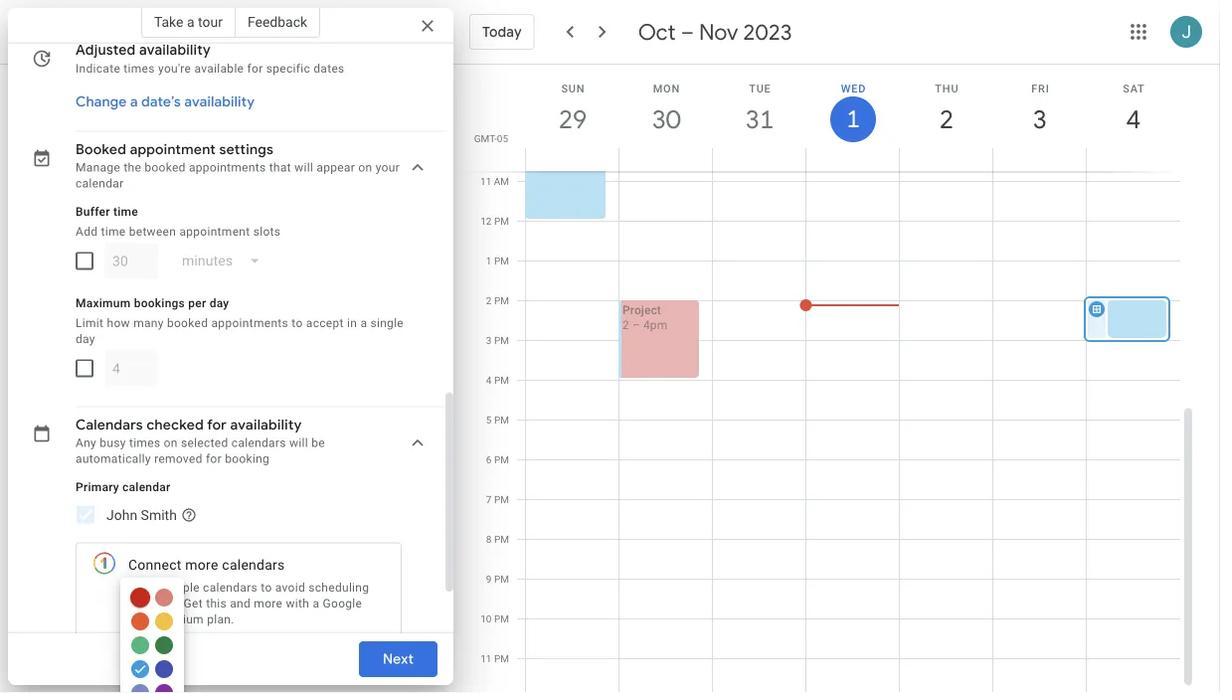 Task type: describe. For each thing, give the bounding box(es) containing it.
how
[[107, 316, 130, 330]]

11 for 11 pm
[[481, 653, 492, 665]]

calendar inside booked appointment settings manage the booked appointments that will appear on your calendar
[[76, 177, 124, 191]]

you're
[[158, 62, 191, 76]]

1 vertical spatial 4
[[486, 375, 492, 386]]

selected
[[181, 437, 228, 451]]

friday, november 3 element
[[1018, 96, 1063, 142]]

nov
[[699, 18, 739, 46]]

maximum bookings per day limit how many booked appointments to accept in a single day
[[76, 297, 404, 346]]

12 pm
[[481, 215, 509, 227]]

available
[[194, 62, 244, 76]]

bookings
[[134, 297, 185, 311]]

5 pm
[[486, 414, 509, 426]]

6 pm
[[486, 454, 509, 466]]

accept
[[306, 316, 344, 330]]

pm for 7 pm
[[494, 494, 509, 506]]

scheduling
[[309, 581, 369, 595]]

0 vertical spatial time
[[113, 205, 138, 219]]

basil, set event color menu item
[[155, 637, 173, 655]]

project 2 – 4pm
[[623, 303, 668, 332]]

appointments inside maximum bookings per day limit how many booked appointments to accept in a single day
[[211, 316, 288, 330]]

pm for 11 pm
[[494, 653, 509, 665]]

many
[[133, 316, 164, 330]]

booked
[[76, 141, 126, 159]]

mon
[[653, 82, 681, 94]]

sat
[[1123, 82, 1146, 94]]

will inside booked appointment settings manage the booked appointments that will appear on your calendar
[[295, 161, 313, 175]]

times inside calendars checked for availability any busy times on selected calendars will be automatically removed for booking
[[129, 437, 161, 451]]

today
[[482, 23, 522, 41]]

2 column header
[[899, 65, 994, 172]]

automatically
[[76, 453, 151, 467]]

this
[[206, 597, 227, 611]]

connect more calendars link multiple calendars to avoid scheduling conflicts. get this and more with a google one premium plan.
[[128, 558, 369, 627]]

4pm
[[644, 318, 668, 332]]

removed
[[154, 453, 203, 467]]

change a date's availability
[[76, 94, 255, 112]]

10 pm
[[481, 613, 509, 625]]

grid containing 29
[[462, 65, 1197, 693]]

1 horizontal spatial more
[[254, 597, 283, 611]]

availability for date's
[[184, 94, 255, 112]]

feedback
[[248, 13, 307, 30]]

Buffer time number field
[[112, 244, 150, 280]]

premium
[[154, 613, 204, 627]]

tue
[[749, 82, 772, 94]]

for inside adjusted availability indicate times you're available for specific dates
[[247, 62, 263, 76]]

limit
[[76, 316, 104, 330]]

google
[[323, 597, 362, 611]]

connect
[[128, 558, 182, 574]]

your
[[376, 161, 400, 175]]

adjusted availability indicate times you're available for specific dates
[[76, 42, 345, 76]]

in
[[347, 316, 357, 330]]

9 pm
[[486, 573, 509, 585]]

tue 31
[[744, 82, 773, 136]]

a left date's
[[130, 94, 138, 112]]

3 column header
[[993, 65, 1087, 172]]

a inside maximum bookings per day limit how many booked appointments to accept in a single day
[[360, 316, 367, 330]]

take a tour button
[[141, 6, 236, 38]]

pm for 8 pm
[[494, 534, 509, 546]]

tangerine, set event color menu item
[[131, 613, 149, 631]]

4 pm
[[486, 375, 509, 386]]

a inside the connect more calendars link multiple calendars to avoid scheduling conflicts. get this and more with a google one premium plan.
[[313, 597, 320, 611]]

availability inside adjusted availability indicate times you're available for specific dates
[[139, 42, 211, 60]]

0 vertical spatial day
[[210, 297, 229, 311]]

1 horizontal spatial –
[[681, 18, 694, 46]]

7
[[486, 494, 492, 506]]

plan.
[[207, 613, 234, 627]]

multiple
[[155, 581, 200, 595]]

change
[[76, 94, 127, 112]]

specific
[[266, 62, 310, 76]]

2023
[[744, 18, 792, 46]]

calendars inside calendars checked for availability any busy times on selected calendars will be automatically removed for booking
[[232, 437, 286, 451]]

1 vertical spatial calendar
[[122, 481, 171, 495]]

tuesday, october 31 element
[[737, 96, 783, 142]]

wednesday, november 1, today element
[[831, 96, 876, 142]]

that
[[269, 161, 291, 175]]

pm for 5 pm
[[494, 414, 509, 426]]

pm for 2 pm
[[494, 295, 509, 307]]

booking
[[225, 453, 270, 467]]

thu 2
[[935, 82, 959, 136]]

30 column header
[[619, 65, 713, 172]]

the
[[124, 161, 141, 175]]

on inside calendars checked for availability any busy times on selected calendars will be automatically removed for booking
[[164, 437, 178, 451]]

primary calendar
[[76, 481, 171, 495]]

calendars
[[76, 417, 143, 435]]

6
[[486, 454, 492, 466]]

today button
[[470, 8, 535, 56]]

1 vertical spatial 1
[[486, 255, 492, 267]]

31
[[744, 103, 773, 136]]

john smith
[[106, 507, 177, 524]]

next
[[383, 651, 414, 668]]

flamingo, set event color menu item
[[155, 589, 173, 607]]

1 vertical spatial time
[[101, 225, 126, 239]]

date's
[[141, 94, 181, 112]]

checked
[[147, 417, 204, 435]]

indicate
[[76, 62, 120, 76]]

availability for for
[[230, 417, 302, 435]]

appointment inside the buffer time add time between appointment slots
[[179, 225, 250, 239]]

1 column header
[[806, 65, 900, 172]]

2 vertical spatial for
[[206, 453, 222, 467]]

avoid
[[275, 581, 305, 595]]

tour
[[198, 13, 223, 30]]

a left tour
[[187, 13, 195, 30]]

10
[[481, 613, 492, 625]]

thursday, november 2 element
[[924, 96, 970, 142]]

change a date's availability button
[[68, 85, 263, 121]]

get
[[184, 597, 203, 611]]

sunday, october 29 element
[[550, 96, 596, 142]]

8
[[486, 534, 492, 546]]

1 vertical spatial for
[[207, 417, 227, 435]]

fri
[[1032, 82, 1050, 94]]

2 for 2
[[939, 103, 953, 136]]

05
[[497, 132, 508, 144]]



Task type: vqa. For each thing, say whether or not it's contained in the screenshot.
Title text box at the left
no



Task type: locate. For each thing, give the bounding box(es) containing it.
sage, set event color menu item
[[131, 637, 149, 655]]

fri 3
[[1032, 82, 1050, 136]]

to inside the connect more calendars link multiple calendars to avoid scheduling conflicts. get this and more with a google one premium plan.
[[261, 581, 272, 595]]

0 vertical spatial calendars
[[232, 437, 286, 451]]

2 pm from the top
[[494, 255, 509, 267]]

pm up 3 pm
[[494, 295, 509, 307]]

2
[[939, 103, 953, 136], [486, 295, 492, 307], [623, 318, 630, 332]]

2 11 from the top
[[481, 653, 492, 665]]

pm for 3 pm
[[494, 335, 509, 347]]

gmt-
[[474, 132, 497, 144]]

busy
[[100, 437, 126, 451]]

slots
[[253, 225, 281, 239]]

adjusted
[[76, 42, 136, 60]]

take a tour
[[154, 13, 223, 30]]

2 inside project 2 – 4pm
[[623, 318, 630, 332]]

availability
[[139, 42, 211, 60], [184, 94, 255, 112], [230, 417, 302, 435]]

3
[[1032, 103, 1046, 136], [486, 335, 492, 347]]

4 up 5
[[486, 375, 492, 386]]

1 vertical spatial 3
[[486, 335, 492, 347]]

1 vertical spatial 11
[[481, 653, 492, 665]]

booked inside booked appointment settings manage the booked appointments that will appear on your calendar
[[145, 161, 186, 175]]

0 vertical spatial booked
[[145, 161, 186, 175]]

buffer
[[76, 205, 110, 219]]

any
[[76, 437, 97, 451]]

12
[[481, 215, 492, 227]]

4 inside 'sat 4'
[[1126, 103, 1140, 136]]

1 vertical spatial appointment
[[179, 225, 250, 239]]

0 horizontal spatial –
[[633, 318, 640, 332]]

grid
[[462, 65, 1197, 693]]

day
[[210, 297, 229, 311], [76, 332, 95, 346]]

time right add
[[101, 225, 126, 239]]

pm right the 6 in the left bottom of the page
[[494, 454, 509, 466]]

settings
[[219, 141, 274, 159]]

booked right the the
[[145, 161, 186, 175]]

wed
[[841, 82, 867, 94]]

1 vertical spatial more
[[254, 597, 283, 611]]

0 vertical spatial appointments
[[189, 161, 266, 175]]

0 horizontal spatial 1
[[486, 255, 492, 267]]

1 vertical spatial to
[[261, 581, 272, 595]]

0 horizontal spatial 2
[[486, 295, 492, 307]]

will left "be"
[[289, 437, 308, 451]]

1 horizontal spatial on
[[358, 161, 372, 175]]

for left specific
[[247, 62, 263, 76]]

1 11 from the top
[[480, 176, 492, 188]]

11 pm
[[481, 653, 509, 665]]

Maximum bookings per day number field
[[112, 351, 150, 387]]

oct – nov 2023
[[638, 18, 792, 46]]

next button
[[359, 636, 438, 683]]

9
[[486, 573, 492, 585]]

appointments
[[189, 161, 266, 175], [211, 316, 288, 330]]

11 am
[[480, 176, 509, 188]]

feedback button
[[236, 6, 320, 38]]

0 vertical spatial 4
[[1126, 103, 1140, 136]]

on left your
[[358, 161, 372, 175]]

tomato, set event color menu item
[[130, 588, 150, 608]]

calendar up john smith
[[122, 481, 171, 495]]

calendar
[[76, 177, 124, 191], [122, 481, 171, 495]]

availability inside calendars checked for availability any busy times on selected calendars will be automatically removed for booking
[[230, 417, 302, 435]]

pm up 2 pm
[[494, 255, 509, 267]]

availability up booking
[[230, 417, 302, 435]]

a right in
[[360, 316, 367, 330]]

take
[[154, 13, 183, 30]]

a
[[187, 13, 195, 30], [130, 94, 138, 112], [360, 316, 367, 330], [313, 597, 320, 611]]

for
[[247, 62, 263, 76], [207, 417, 227, 435], [206, 453, 222, 467]]

times right busy
[[129, 437, 161, 451]]

2 down thu
[[939, 103, 953, 136]]

0 vertical spatial appointment
[[130, 141, 216, 159]]

8 pm from the top
[[494, 494, 509, 506]]

0 vertical spatial calendar
[[76, 177, 124, 191]]

blueberry, set event color menu item
[[155, 661, 173, 679]]

pm for 4 pm
[[494, 375, 509, 386]]

appointments down "settings"
[[189, 161, 266, 175]]

1 horizontal spatial 4
[[1126, 103, 1140, 136]]

more up multiple
[[185, 558, 218, 574]]

calendars checked for availability any busy times on selected calendars will be automatically removed for booking
[[76, 417, 325, 467]]

with
[[286, 597, 310, 611]]

monday, october 30 element
[[644, 96, 689, 142]]

will inside calendars checked for availability any busy times on selected calendars will be automatically removed for booking
[[289, 437, 308, 451]]

1 pm from the top
[[494, 215, 509, 227]]

6 pm from the top
[[494, 414, 509, 426]]

0 horizontal spatial on
[[164, 437, 178, 451]]

thu
[[935, 82, 959, 94]]

1 vertical spatial day
[[76, 332, 95, 346]]

booked appointment settings manage the booked appointments that will appear on your calendar
[[76, 141, 400, 191]]

2 vertical spatial availability
[[230, 417, 302, 435]]

1 vertical spatial on
[[164, 437, 178, 451]]

calendar down manage
[[76, 177, 124, 191]]

10 pm from the top
[[494, 573, 509, 585]]

0 vertical spatial –
[[681, 18, 694, 46]]

1
[[845, 103, 859, 135], [486, 255, 492, 267]]

1 horizontal spatial 1
[[845, 103, 859, 135]]

to left avoid
[[261, 581, 272, 595]]

john
[[106, 507, 137, 524]]

project
[[623, 303, 661, 317]]

to left accept
[[292, 316, 303, 330]]

5 pm from the top
[[494, 375, 509, 386]]

1 horizontal spatial to
[[292, 316, 303, 330]]

appointment inside booked appointment settings manage the booked appointments that will appear on your calendar
[[130, 141, 216, 159]]

appointment left slots
[[179, 225, 250, 239]]

1 inside 'wed 1'
[[845, 103, 859, 135]]

pm right 12
[[494, 215, 509, 227]]

3 pm
[[486, 335, 509, 347]]

3 down fri
[[1032, 103, 1046, 136]]

a right with
[[313, 597, 320, 611]]

mon 30
[[651, 82, 681, 136]]

7 pm from the top
[[494, 454, 509, 466]]

2 horizontal spatial 2
[[939, 103, 953, 136]]

– down 'project'
[[633, 318, 640, 332]]

pm for 6 pm
[[494, 454, 509, 466]]

0 horizontal spatial more
[[185, 558, 218, 574]]

pm
[[494, 215, 509, 227], [494, 255, 509, 267], [494, 295, 509, 307], [494, 335, 509, 347], [494, 375, 509, 386], [494, 414, 509, 426], [494, 454, 509, 466], [494, 494, 509, 506], [494, 534, 509, 546], [494, 573, 509, 585], [494, 613, 509, 625], [494, 653, 509, 665]]

11 left am at the top of page
[[480, 176, 492, 188]]

pm for 1 pm
[[494, 255, 509, 267]]

2 down 'project'
[[623, 318, 630, 332]]

maximum
[[76, 297, 131, 311]]

0 vertical spatial times
[[124, 62, 155, 76]]

5
[[486, 414, 492, 426]]

0 vertical spatial 1
[[845, 103, 859, 135]]

day down 'limit'
[[76, 332, 95, 346]]

11 down 10
[[481, 653, 492, 665]]

pm right 5
[[494, 414, 509, 426]]

more
[[185, 558, 218, 574], [254, 597, 283, 611]]

wed 1
[[841, 82, 867, 135]]

3 pm from the top
[[494, 295, 509, 307]]

pm for 12 pm
[[494, 215, 509, 227]]

between
[[129, 225, 176, 239]]

availability inside button
[[184, 94, 255, 112]]

7 pm
[[486, 494, 509, 506]]

1 vertical spatial calendars
[[222, 558, 285, 574]]

pm right 7
[[494, 494, 509, 506]]

saturday, november 4 element
[[1111, 96, 1157, 142]]

– right oct
[[681, 18, 694, 46]]

1 vertical spatial booked
[[167, 316, 208, 330]]

11 for 11 am
[[480, 176, 492, 188]]

buffer time add time between appointment slots
[[76, 205, 281, 239]]

pm down 2 pm
[[494, 335, 509, 347]]

will
[[295, 161, 313, 175], [289, 437, 308, 451]]

appointments inside booked appointment settings manage the booked appointments that will appear on your calendar
[[189, 161, 266, 175]]

0 horizontal spatial day
[[76, 332, 95, 346]]

1 vertical spatial 2
[[486, 295, 492, 307]]

0 vertical spatial 3
[[1032, 103, 1046, 136]]

on up removed
[[164, 437, 178, 451]]

calendars
[[232, 437, 286, 451], [222, 558, 285, 574], [203, 581, 258, 595]]

4
[[1126, 103, 1140, 136], [486, 375, 492, 386]]

31 column header
[[712, 65, 807, 172]]

pm for 10 pm
[[494, 613, 509, 625]]

and
[[230, 597, 251, 611]]

0 vertical spatial 11
[[480, 176, 492, 188]]

manage
[[76, 161, 120, 175]]

on inside booked appointment settings manage the booked appointments that will appear on your calendar
[[358, 161, 372, 175]]

29 column header
[[525, 65, 620, 172]]

1 down 12
[[486, 255, 492, 267]]

per
[[188, 297, 206, 311]]

pm down 3 pm
[[494, 375, 509, 386]]

conflicts.
[[128, 597, 180, 611]]

gmt-05
[[474, 132, 508, 144]]

sun
[[561, 82, 585, 94]]

times inside adjusted availability indicate times you're available for specific dates
[[124, 62, 155, 76]]

2 up 3 pm
[[486, 295, 492, 307]]

0 vertical spatial availability
[[139, 42, 211, 60]]

0 horizontal spatial 3
[[486, 335, 492, 347]]

availability down available
[[184, 94, 255, 112]]

3 inside the fri 3
[[1032, 103, 1046, 136]]

4 pm from the top
[[494, 335, 509, 347]]

sat 4
[[1123, 82, 1146, 136]]

2 inside thu 2
[[939, 103, 953, 136]]

4 column header
[[1086, 65, 1181, 172]]

oct
[[638, 18, 676, 46]]

appear
[[317, 161, 355, 175]]

pm right 8
[[494, 534, 509, 546]]

1 horizontal spatial 3
[[1032, 103, 1046, 136]]

be
[[312, 437, 325, 451]]

peacock, set event color menu item
[[131, 661, 149, 679]]

pm for 9 pm
[[494, 573, 509, 585]]

pm right 10
[[494, 613, 509, 625]]

2 for 2 – 4pm
[[623, 318, 630, 332]]

2 vertical spatial 2
[[623, 318, 630, 332]]

primary
[[76, 481, 119, 495]]

1 vertical spatial times
[[129, 437, 161, 451]]

11
[[480, 176, 492, 188], [481, 653, 492, 665]]

appointments left accept
[[211, 316, 288, 330]]

booked inside maximum bookings per day limit how many booked appointments to accept in a single day
[[167, 316, 208, 330]]

1 vertical spatial appointments
[[211, 316, 288, 330]]

1 vertical spatial –
[[633, 318, 640, 332]]

0 vertical spatial 2
[[939, 103, 953, 136]]

– inside project 2 – 4pm
[[633, 318, 640, 332]]

more down avoid
[[254, 597, 283, 611]]

0 vertical spatial will
[[295, 161, 313, 175]]

1 down wed
[[845, 103, 859, 135]]

0 vertical spatial for
[[247, 62, 263, 76]]

0 horizontal spatial 4
[[486, 375, 492, 386]]

1 horizontal spatial day
[[210, 297, 229, 311]]

pm down 10 pm
[[494, 653, 509, 665]]

appointment up the the
[[130, 141, 216, 159]]

1 vertical spatial availability
[[184, 94, 255, 112]]

1 horizontal spatial 2
[[623, 318, 630, 332]]

4 down sat
[[1126, 103, 1140, 136]]

one
[[128, 613, 150, 627]]

on
[[358, 161, 372, 175], [164, 437, 178, 451]]

0 vertical spatial on
[[358, 161, 372, 175]]

0 vertical spatial to
[[292, 316, 303, 330]]

for down selected
[[206, 453, 222, 467]]

for up selected
[[207, 417, 227, 435]]

2 vertical spatial calendars
[[203, 581, 258, 595]]

day right per
[[210, 297, 229, 311]]

banana, set event color menu item
[[155, 613, 173, 631]]

0 horizontal spatial to
[[261, 581, 272, 595]]

add
[[76, 225, 98, 239]]

will right that
[[295, 161, 313, 175]]

times left you're on the top left of the page
[[124, 62, 155, 76]]

to inside maximum bookings per day limit how many booked appointments to accept in a single day
[[292, 316, 303, 330]]

availability up you're on the top left of the page
[[139, 42, 211, 60]]

3 down 2 pm
[[486, 335, 492, 347]]

booked down per
[[167, 316, 208, 330]]

12 pm from the top
[[494, 653, 509, 665]]

single
[[371, 316, 404, 330]]

pm right 9
[[494, 573, 509, 585]]

11 pm from the top
[[494, 613, 509, 625]]

link
[[128, 581, 151, 595]]

9 pm from the top
[[494, 534, 509, 546]]

1 vertical spatial will
[[289, 437, 308, 451]]

time right 'buffer'
[[113, 205, 138, 219]]

0 vertical spatial more
[[185, 558, 218, 574]]



